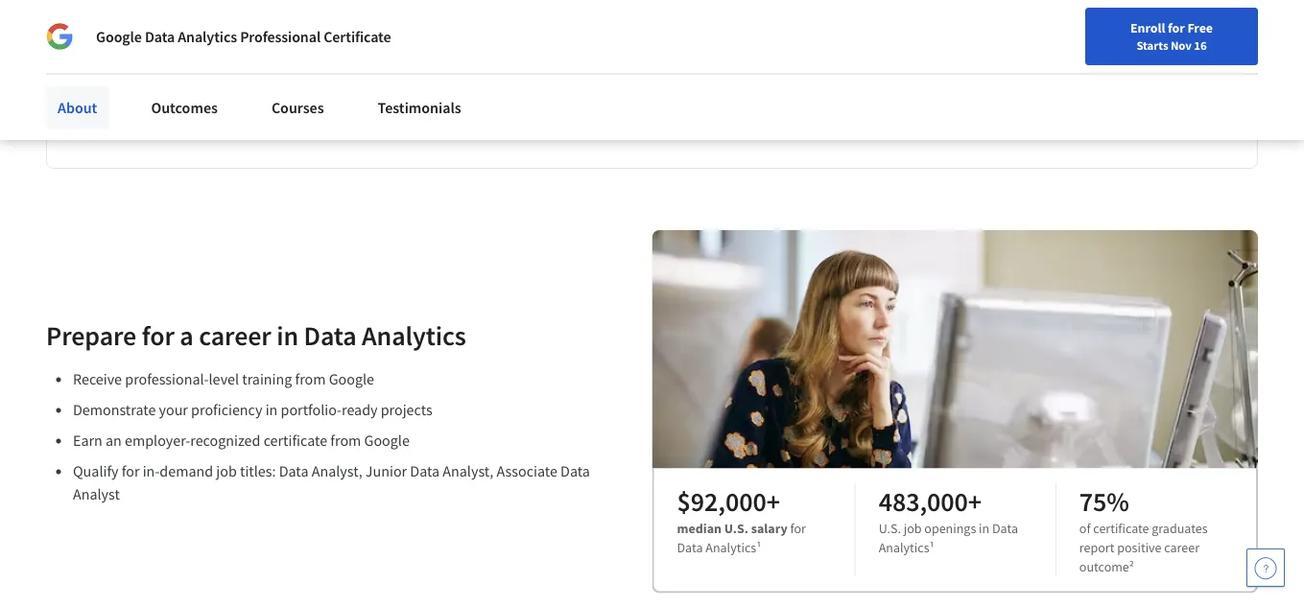Task type: locate. For each thing, give the bounding box(es) containing it.
help center image
[[1254, 557, 1277, 580]]

2 + from the left
[[968, 485, 982, 518]]

of
[[1080, 520, 1091, 537]]

+ up salary
[[767, 485, 780, 518]]

75%
[[1080, 485, 1129, 518]]

1 ¹ from the left
[[756, 539, 761, 556]]

a
[[180, 319, 194, 352]]

earn
[[73, 431, 103, 451]]

1 horizontal spatial career
[[1165, 539, 1200, 556]]

data right openings
[[992, 520, 1018, 537]]

1 vertical spatial in
[[266, 401, 278, 420]]

data
[[145, 27, 175, 46], [304, 319, 357, 352], [279, 462, 309, 481], [410, 462, 440, 481], [561, 462, 590, 481], [992, 520, 1018, 537], [677, 539, 703, 556]]

1 vertical spatial job
[[904, 520, 922, 537]]

professional-
[[125, 370, 209, 389]]

for
[[1168, 19, 1185, 36], [262, 116, 282, 136], [142, 319, 175, 352], [122, 462, 140, 481], [790, 520, 806, 537]]

2 u.s. from the left
[[879, 520, 901, 537]]

google
[[96, 27, 142, 46], [329, 370, 374, 389], [364, 431, 410, 451]]

¹ down openings
[[930, 539, 935, 556]]

1 horizontal spatial job
[[904, 520, 922, 537]]

your
[[159, 401, 188, 420]]

1 vertical spatial demand
[[160, 462, 213, 481]]

0 horizontal spatial +
[[767, 485, 780, 518]]

for inside "enroll for free starts nov 16"
[[1168, 19, 1185, 36]]

$92,000 + median u.s. salary
[[677, 485, 788, 537]]

demand down how
[[108, 61, 203, 94]]

for data analytics
[[677, 520, 806, 556]]

career
[[199, 319, 271, 352], [1165, 539, 1200, 556]]

analytics
[[178, 27, 237, 46], [362, 319, 466, 352], [706, 539, 756, 556], [879, 539, 930, 556]]

junior
[[366, 462, 407, 481]]

for up nov
[[1168, 19, 1185, 36]]

certificate down portfolio-
[[264, 431, 327, 451]]

recognized
[[190, 431, 261, 451]]

job inside qualify for in-demand job titles: data analyst, junior data analyst, associate data analyst
[[216, 462, 237, 481]]

u.s. down $92,000
[[724, 520, 749, 537]]

for inside 'for data analytics'
[[790, 520, 806, 537]]

from
[[295, 370, 326, 389], [330, 431, 361, 451]]

coursera image
[[23, 16, 145, 46]]

courses
[[272, 98, 324, 117]]

1 horizontal spatial in-
[[143, 462, 160, 481]]

employer-
[[125, 431, 190, 451]]

analytics down $92,000 + median u.s. salary
[[706, 539, 756, 556]]

in- down employer-
[[143, 462, 160, 481]]

portfolio-
[[281, 401, 342, 420]]

+ for $92,000
[[767, 485, 780, 518]]

²
[[1129, 558, 1134, 575]]

google image
[[46, 23, 73, 50]]

demand down employer-
[[160, 462, 213, 481]]

1 vertical spatial in-
[[143, 462, 160, 481]]

1 vertical spatial certificate
[[1093, 520, 1149, 537]]

in down training
[[266, 401, 278, 420]]

0 vertical spatial job
[[216, 462, 237, 481]]

testimonials
[[378, 98, 461, 117]]

mastering
[[553, 26, 669, 60]]

1 u.s. from the left
[[724, 520, 749, 537]]

in up training
[[277, 319, 298, 352]]

for right the qualify
[[122, 462, 140, 481]]

1 horizontal spatial analyst,
[[443, 462, 494, 481]]

0 horizontal spatial u.s.
[[724, 520, 749, 537]]

from up portfolio-
[[295, 370, 326, 389]]

0 vertical spatial certificate
[[264, 431, 327, 451]]

¹ for 483,000
[[930, 539, 935, 556]]

in-
[[78, 61, 108, 94], [143, 462, 160, 481]]

1 horizontal spatial u.s.
[[879, 520, 901, 537]]

+ inside the 483,000 + u.s. job openings in data analytics
[[968, 485, 982, 518]]

for right salary
[[790, 520, 806, 537]]

job down 483,000
[[904, 520, 922, 537]]

analytics down 483,000
[[879, 539, 930, 556]]

1 vertical spatial career
[[1165, 539, 1200, 556]]

for inside qualify for in-demand job titles: data analyst, junior data analyst, associate data analyst
[[122, 462, 140, 481]]

+ for 483,000
[[968, 485, 982, 518]]

demand
[[108, 61, 203, 94], [160, 462, 213, 481]]

analyst,
[[312, 462, 362, 481], [443, 462, 494, 481]]

at
[[309, 26, 332, 60]]

outcomes link
[[140, 86, 229, 129]]

u.s.
[[724, 520, 749, 537], [879, 520, 901, 537]]

for for demand
[[122, 462, 140, 481]]

data up portfolio-
[[304, 319, 357, 352]]

+ inside $92,000 + median u.s. salary
[[767, 485, 780, 518]]

0 horizontal spatial in-
[[78, 61, 108, 94]]

menu item
[[938, 19, 1061, 82]]

prepare
[[46, 319, 137, 352]]

u.s. down 483,000
[[879, 520, 901, 537]]

graduates
[[1152, 520, 1208, 537]]

projects
[[381, 401, 433, 420]]

0 vertical spatial demand
[[108, 61, 203, 94]]

data down median
[[677, 539, 703, 556]]

job
[[216, 462, 237, 481], [904, 520, 922, 537]]

1 horizontal spatial certificate
[[1093, 520, 1149, 537]]

learn
[[78, 116, 116, 136]]

earn an employer-recognized certificate from google
[[73, 431, 410, 451]]

receive
[[73, 370, 122, 389]]

career up level on the left of page
[[199, 319, 271, 352]]

0 vertical spatial in-
[[78, 61, 108, 94]]

google up ready
[[329, 370, 374, 389]]

0 vertical spatial from
[[295, 370, 326, 389]]

¹
[[756, 539, 761, 556], [930, 539, 935, 556]]

see how employees at top companies are mastering in-demand skills
[[78, 26, 669, 94]]

google up junior
[[364, 431, 410, 451]]

0 horizontal spatial job
[[216, 462, 237, 481]]

1 vertical spatial from
[[330, 431, 361, 451]]

certificate up positive
[[1093, 520, 1149, 537]]

+
[[767, 485, 780, 518], [968, 485, 982, 518]]

from down ready
[[330, 431, 361, 451]]

2 ¹ from the left
[[930, 539, 935, 556]]

¹ down salary
[[756, 539, 761, 556]]

in- up about
[[78, 61, 108, 94]]

companies
[[381, 26, 506, 60]]

None search field
[[274, 12, 552, 50]]

analyst
[[73, 485, 120, 504]]

$92,000
[[677, 485, 767, 518]]

professional
[[240, 27, 321, 46]]

analyst, left junior
[[312, 462, 362, 481]]

google right google image
[[96, 27, 142, 46]]

for left a
[[142, 319, 175, 352]]

analyst, left associate on the left bottom of the page
[[443, 462, 494, 481]]

career inside 75% of certificate graduates report positive career outcome
[[1165, 539, 1200, 556]]

1 horizontal spatial +
[[968, 485, 982, 518]]

in
[[277, 319, 298, 352], [266, 401, 278, 420], [979, 520, 990, 537]]

u.s. inside the 483,000 + u.s. job openings in data analytics
[[879, 520, 901, 537]]

0 vertical spatial in
[[277, 319, 298, 352]]

0 horizontal spatial certificate
[[264, 431, 327, 451]]

job down recognized
[[216, 462, 237, 481]]

1 + from the left
[[767, 485, 780, 518]]

demand inside see how employees at top companies are mastering in-demand skills
[[108, 61, 203, 94]]

in right openings
[[979, 520, 990, 537]]

data right junior
[[410, 462, 440, 481]]

coursera
[[199, 116, 259, 136]]

+ up openings
[[968, 485, 982, 518]]

0 horizontal spatial analyst,
[[312, 462, 362, 481]]

see
[[78, 26, 119, 60]]

certificate
[[324, 27, 391, 46]]

top
[[337, 26, 376, 60]]

2 vertical spatial in
[[979, 520, 990, 537]]

positive
[[1117, 539, 1162, 556]]

learn more about coursera for business
[[78, 116, 343, 136]]

0 horizontal spatial from
[[295, 370, 326, 389]]

certificate
[[264, 431, 327, 451], [1093, 520, 1149, 537]]

u.s. inside $92,000 + median u.s. salary
[[724, 520, 749, 537]]

483,000 + u.s. job openings in data analytics
[[879, 485, 1018, 556]]

1 horizontal spatial ¹
[[930, 539, 935, 556]]

an
[[106, 431, 122, 451]]

prepare for a career in data analytics
[[46, 319, 466, 352]]

0 horizontal spatial ¹
[[756, 539, 761, 556]]

median
[[677, 520, 722, 537]]

2 analyst, from the left
[[443, 462, 494, 481]]

starts
[[1137, 37, 1169, 53]]

enroll for free starts nov 16
[[1131, 19, 1213, 53]]

1 vertical spatial google
[[329, 370, 374, 389]]

0 horizontal spatial career
[[199, 319, 271, 352]]

career down graduates
[[1165, 539, 1200, 556]]



Task type: vqa. For each thing, say whether or not it's contained in the screenshot.
ANALYST,
yes



Task type: describe. For each thing, give the bounding box(es) containing it.
in- inside qualify for in-demand job titles: data analyst, junior data analyst, associate data analyst
[[143, 462, 160, 481]]

about
[[157, 116, 196, 136]]

proficiency
[[191, 401, 262, 420]]

job inside the 483,000 + u.s. job openings in data analytics
[[904, 520, 922, 537]]

testimonials link
[[366, 86, 473, 129]]

demonstrate your proficiency in portfolio-ready projects
[[73, 401, 433, 420]]

show notifications image
[[1081, 24, 1104, 47]]

data inside 'for data analytics'
[[677, 539, 703, 556]]

nov
[[1171, 37, 1192, 53]]

75% of certificate graduates report positive career outcome
[[1080, 485, 1208, 575]]

ready
[[342, 401, 378, 420]]

google data analytics professional certificate
[[96, 27, 391, 46]]

data right associate on the left bottom of the page
[[561, 462, 590, 481]]

in inside the 483,000 + u.s. job openings in data analytics
[[979, 520, 990, 537]]

1 horizontal spatial from
[[330, 431, 361, 451]]

analytics up projects
[[362, 319, 466, 352]]

483,000
[[879, 485, 968, 518]]

level
[[209, 370, 239, 389]]

analytics inside the 483,000 + u.s. job openings in data analytics
[[879, 539, 930, 556]]

business
[[285, 116, 343, 136]]

16
[[1194, 37, 1207, 53]]

in- inside see how employees at top companies are mastering in-demand skills
[[78, 61, 108, 94]]

titles:
[[240, 462, 276, 481]]

training
[[242, 370, 292, 389]]

for left business at top
[[262, 116, 282, 136]]

are
[[511, 26, 548, 60]]

outcomes
[[151, 98, 218, 117]]

0 vertical spatial career
[[199, 319, 271, 352]]

data right titles:
[[279, 462, 309, 481]]

courses link
[[260, 86, 336, 129]]

skills
[[208, 61, 267, 94]]

learn more about coursera for business link
[[78, 116, 343, 136]]

analytics inside 'for data analytics'
[[706, 539, 756, 556]]

salary
[[751, 520, 788, 537]]

0 vertical spatial google
[[96, 27, 142, 46]]

qualify for in-demand job titles: data analyst, junior data analyst, associate data analyst
[[73, 462, 590, 504]]

for for starts
[[1168, 19, 1185, 36]]

data inside the 483,000 + u.s. job openings in data analytics
[[992, 520, 1018, 537]]

about
[[58, 98, 97, 117]]

2 vertical spatial google
[[364, 431, 410, 451]]

demand inside qualify for in-demand job titles: data analyst, junior data analyst, associate data analyst
[[160, 462, 213, 481]]

receive professional-level training from google
[[73, 370, 374, 389]]

1 analyst, from the left
[[312, 462, 362, 481]]

how
[[125, 26, 174, 60]]

associate
[[497, 462, 557, 481]]

certificate inside 75% of certificate graduates report positive career outcome
[[1093, 520, 1149, 537]]

report
[[1080, 539, 1115, 556]]

for for career
[[142, 319, 175, 352]]

free
[[1188, 19, 1213, 36]]

qualify
[[73, 462, 119, 481]]

demonstrate
[[73, 401, 156, 420]]

more
[[119, 116, 154, 136]]

analytics up skills
[[178, 27, 237, 46]]

outcome
[[1080, 558, 1129, 575]]

enroll
[[1131, 19, 1165, 36]]

about link
[[46, 86, 109, 129]]

data right 'see'
[[145, 27, 175, 46]]

¹ for $92,000
[[756, 539, 761, 556]]

employees
[[179, 26, 304, 60]]

coursera enterprise logos image
[[844, 40, 1227, 123]]

openings
[[925, 520, 976, 537]]



